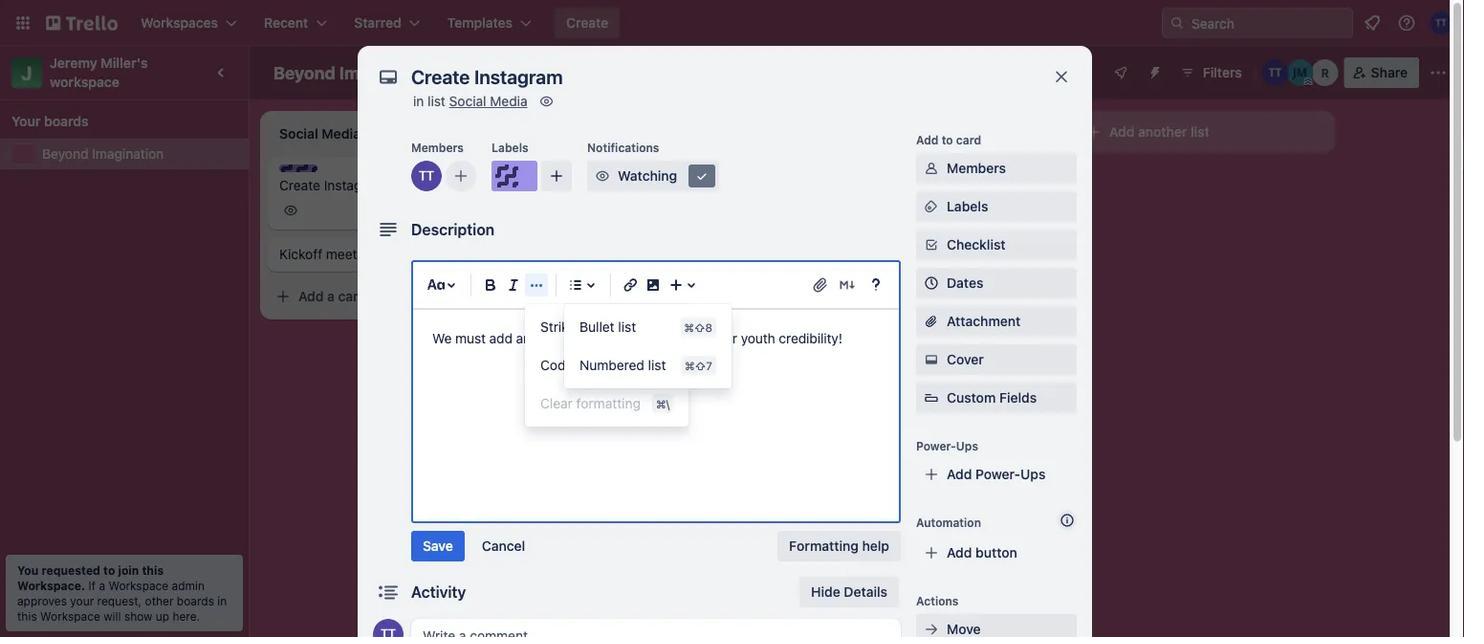 Task type: locate. For each thing, give the bounding box(es) containing it.
a for add
[[327, 288, 335, 304]]

your
[[11, 113, 41, 129]]

1 vertical spatial sm image
[[922, 197, 941, 216]]

⌘⇧7
[[685, 359, 713, 372]]

group containing strikethrough
[[525, 308, 689, 423]]

add
[[1110, 124, 1135, 140], [916, 133, 939, 146], [298, 288, 324, 304], [947, 466, 972, 482], [947, 545, 972, 561]]

card for add to card
[[956, 133, 982, 146]]

1 vertical spatial terry turtle (terryturtle) image
[[373, 619, 404, 637]]

0 vertical spatial card
[[956, 133, 982, 146]]

create from template… image left more formatting icon
[[490, 289, 505, 304]]

boards
[[44, 113, 89, 129], [177, 594, 214, 607]]

list left ⌘⇧s
[[618, 319, 636, 335]]

details
[[844, 584, 888, 600]]

sm image for checklist
[[922, 235, 941, 254]]

0 vertical spatial terry turtle (terryturtle) image
[[1430, 11, 1453, 34]]

your boards with 1 items element
[[11, 110, 228, 133]]

add down the kickoff
[[298, 288, 324, 304]]

must
[[455, 330, 486, 346]]

0 vertical spatial boards
[[44, 113, 89, 129]]

sm image inside checklist link
[[922, 235, 941, 254]]

2 vertical spatial terry turtle (terryturtle) image
[[482, 199, 505, 222]]

another inside 'button'
[[1138, 124, 1187, 140]]

help
[[862, 538, 890, 554]]

card
[[956, 133, 982, 146], [338, 288, 366, 304]]

2 vertical spatial sm image
[[922, 620, 941, 637]]

your
[[70, 594, 94, 607]]

boards right your
[[44, 113, 89, 129]]

share
[[1371, 65, 1408, 80]]

beyond imagination inside text box
[[274, 62, 437, 83]]

1 vertical spatial card
[[338, 288, 366, 304]]

ups down fields
[[1021, 466, 1046, 482]]

beyond
[[274, 62, 335, 83], [42, 146, 89, 162]]

up
[[156, 609, 169, 623]]

group
[[525, 308, 689, 423], [564, 308, 732, 385]]

numbered
[[580, 357, 645, 373]]

1 vertical spatial this
[[17, 609, 37, 623]]

0 vertical spatial beyond
[[274, 62, 335, 83]]

0 vertical spatial beyond imagination
[[274, 62, 437, 83]]

0 notifications image
[[1361, 11, 1384, 34]]

0 horizontal spatial a
[[99, 579, 105, 592]]

members link
[[916, 153, 1077, 184]]

a inside if a workspace admin approves your request, other boards in this workspace will show up here.
[[99, 579, 105, 592]]

0 vertical spatial terry turtle (terryturtle) image
[[1262, 59, 1289, 86]]

a
[[327, 288, 335, 304], [99, 579, 105, 592]]

formatting help
[[789, 538, 890, 554]]

1 vertical spatial boards
[[177, 594, 214, 607]]

1 vertical spatial create from template… image
[[490, 289, 505, 304]]

members up add members to card icon on the top left of the page
[[411, 141, 464, 154]]

0 horizontal spatial terry turtle (terryturtle) image
[[373, 619, 404, 637]]

power-ups
[[916, 439, 979, 452]]

sm image for members
[[922, 159, 941, 178]]

sm image down add to card at the top right of page
[[922, 159, 941, 178]]

to left join
[[103, 563, 115, 577]]

0 vertical spatial another
[[1138, 124, 1187, 140]]

a down kickoff meeting
[[327, 288, 335, 304]]

terry turtle (terryturtle) image left add members to card icon on the top left of the page
[[411, 161, 442, 191]]

card up members "link"
[[956, 133, 982, 146]]

thinking
[[551, 177, 604, 193]]

requested
[[42, 563, 100, 577]]

2 group from the left
[[564, 308, 732, 385]]

terry turtle (terryturtle) image
[[1262, 59, 1289, 86], [373, 619, 404, 637]]

add up members "link"
[[916, 133, 939, 146]]

0 horizontal spatial card
[[338, 288, 366, 304]]

0 horizontal spatial beyond imagination
[[42, 146, 164, 162]]

create for create instagram
[[279, 177, 320, 193]]

0 vertical spatial labels
[[492, 141, 529, 154]]

card inside button
[[338, 288, 366, 304]]

save
[[423, 538, 453, 554]]

1 vertical spatial power-
[[976, 466, 1021, 482]]

1 horizontal spatial another
[[1138, 124, 1187, 140]]

⌘⇧8
[[684, 320, 713, 334]]

list
[[428, 93, 446, 109], [1191, 124, 1210, 140], [618, 319, 636, 335], [648, 357, 666, 373]]

list left social
[[428, 93, 446, 109]]

1 horizontal spatial beyond imagination
[[274, 62, 437, 83]]

in left social
[[413, 93, 424, 109]]

1 horizontal spatial this
[[142, 563, 164, 577]]

sm image down add to card at the top right of page
[[922, 197, 941, 216]]

0 horizontal spatial another
[[516, 330, 563, 346]]

labels link
[[916, 191, 1077, 222]]

in
[[413, 93, 424, 109], [217, 594, 227, 607]]

italic ⌘i image
[[502, 274, 525, 297]]

1 horizontal spatial beyond
[[274, 62, 335, 83]]

sm image left the checklist
[[922, 235, 941, 254]]

add
[[489, 330, 513, 346]]

2 vertical spatial to
[[103, 563, 115, 577]]

another up code
[[516, 330, 563, 346]]

this right join
[[142, 563, 164, 577]]

add down automation at the right bottom
[[947, 545, 972, 561]]

None text field
[[402, 59, 1033, 94]]

labels up color: purple, title: none image
[[492, 141, 529, 154]]

0 vertical spatial in
[[413, 93, 424, 109]]

0 vertical spatial imagination
[[339, 62, 437, 83]]

0 vertical spatial ups
[[956, 439, 979, 452]]

power ups image
[[1113, 65, 1129, 80]]

imagination
[[339, 62, 437, 83], [92, 146, 164, 162]]

0 horizontal spatial members
[[411, 141, 464, 154]]

power- down the 'power-ups'
[[976, 466, 1021, 482]]

create from template… image
[[1033, 174, 1048, 189], [490, 289, 505, 304]]

add for add button
[[947, 545, 972, 561]]

open information menu image
[[1398, 13, 1417, 33]]

0 vertical spatial create
[[566, 15, 609, 31]]

cover
[[947, 352, 984, 367]]

members
[[411, 141, 464, 154], [947, 160, 1006, 176]]

kickoff meeting link
[[279, 245, 501, 264]]

filters
[[1203, 65, 1242, 80]]

sm image down board link in the left of the page
[[537, 92, 556, 111]]

show
[[124, 609, 152, 623]]

create for create
[[566, 15, 609, 31]]

card for add a card
[[338, 288, 366, 304]]

0 vertical spatial power-
[[916, 439, 956, 452]]

add inside 'button'
[[1110, 124, 1135, 140]]

Search field
[[1185, 9, 1353, 37]]

sm image inside members "link"
[[922, 159, 941, 178]]

0 vertical spatial members
[[411, 141, 464, 154]]

1 vertical spatial in
[[217, 594, 227, 607]]

0 horizontal spatial in
[[217, 594, 227, 607]]

1 horizontal spatial power-
[[976, 466, 1021, 482]]

to up members "link"
[[942, 133, 953, 146]]

card down meeting
[[338, 288, 366, 304]]

members inside "link"
[[947, 160, 1006, 176]]

0 horizontal spatial create from template… image
[[490, 289, 505, 304]]

1 horizontal spatial labels
[[947, 198, 988, 214]]

sm image left cover
[[922, 350, 941, 369]]

labels up the checklist
[[947, 198, 988, 214]]

0 horizontal spatial to
[[103, 563, 115, 577]]

2 horizontal spatial to
[[942, 133, 953, 146]]

formatting
[[576, 396, 641, 411]]

0 vertical spatial a
[[327, 288, 335, 304]]

add down power ups 'image'
[[1110, 124, 1135, 140]]

automation image
[[1140, 57, 1167, 84]]

add power-ups
[[947, 466, 1046, 482]]

to inside text field
[[646, 330, 659, 346]]

sm image inside the cover link
[[922, 350, 941, 369]]

add a card
[[298, 288, 366, 304]]

1 vertical spatial members
[[947, 160, 1006, 176]]

color: purple, title: none image
[[492, 161, 538, 191]]

ups up add power-ups on the right
[[956, 439, 979, 452]]

Board name text field
[[264, 57, 446, 88]]

another down automation image
[[1138, 124, 1187, 140]]

power-
[[916, 439, 956, 452], [976, 466, 1021, 482]]

create button
[[555, 8, 620, 38]]

sm image right watching
[[693, 166, 712, 186]]

1 horizontal spatial imagination
[[339, 62, 437, 83]]

list down filters button
[[1191, 124, 1210, 140]]

0 horizontal spatial this
[[17, 609, 37, 623]]

1 horizontal spatial create
[[566, 15, 609, 31]]

we must add another social media to increase our youth credibility!
[[432, 330, 843, 346]]

1 horizontal spatial card
[[956, 133, 982, 146]]

create from template… image up the labels link
[[1033, 174, 1048, 189]]

your boards
[[11, 113, 89, 129]]

open help dialog image
[[865, 274, 888, 297]]

you
[[17, 563, 39, 577]]

this down approves
[[17, 609, 37, 623]]

activity
[[411, 583, 466, 601]]

0 horizontal spatial labels
[[492, 141, 529, 154]]

1 horizontal spatial to
[[646, 330, 659, 346]]

terry turtle (terryturtle) image down color: purple, title: none image
[[482, 199, 505, 222]]

meeting
[[326, 246, 376, 262]]

media
[[606, 330, 643, 346]]

image image
[[642, 274, 665, 297]]

power- down custom
[[916, 439, 956, 452]]

1 vertical spatial beyond imagination
[[42, 146, 164, 162]]

watching
[[618, 168, 677, 184]]

create inside create instagram link
[[279, 177, 320, 193]]

2 horizontal spatial terry turtle (terryturtle) image
[[1430, 11, 1453, 34]]

0 vertical spatial this
[[142, 563, 164, 577]]

1 vertical spatial labels
[[947, 198, 988, 214]]

0 vertical spatial to
[[942, 133, 953, 146]]

list inside 'button'
[[1191, 124, 1210, 140]]

create inside create "button"
[[566, 15, 609, 31]]

create up the board
[[566, 15, 609, 31]]

create down color: purple, title: none icon
[[279, 177, 320, 193]]

sm image down notifications
[[593, 166, 612, 186]]

a right if
[[99, 579, 105, 592]]

0 vertical spatial workspace
[[108, 579, 169, 592]]

imagination left star or unstar board "image"
[[339, 62, 437, 83]]

j
[[21, 61, 32, 84]]

1 vertical spatial terry turtle (terryturtle) image
[[411, 161, 442, 191]]

list down main content area, start typing to enter text. text field
[[648, 357, 666, 373]]

1 horizontal spatial boards
[[177, 594, 214, 607]]

workspace down join
[[108, 579, 169, 592]]

1 vertical spatial beyond
[[42, 146, 89, 162]]

sm image
[[922, 159, 941, 178], [593, 166, 612, 186], [693, 166, 712, 186], [922, 235, 941, 254], [922, 350, 941, 369]]

attachment button
[[916, 306, 1077, 337]]

1 vertical spatial a
[[99, 579, 105, 592]]

add for add to card
[[916, 133, 939, 146]]

1 vertical spatial workspace
[[40, 609, 100, 623]]

kickoff
[[279, 246, 322, 262]]

0 horizontal spatial imagination
[[92, 146, 164, 162]]

in right other
[[217, 594, 227, 607]]

1 horizontal spatial in
[[413, 93, 424, 109]]

1 vertical spatial to
[[646, 330, 659, 346]]

this inside you requested to join this workspace.
[[142, 563, 164, 577]]

1 group from the left
[[525, 308, 689, 423]]

add for add power-ups
[[947, 466, 972, 482]]

instagram
[[324, 177, 386, 193]]

to up ⌘⇧m
[[646, 330, 659, 346]]

admin
[[172, 579, 205, 592]]

notifications
[[587, 141, 660, 154]]

workspace down your
[[40, 609, 100, 623]]

1 horizontal spatial members
[[947, 160, 1006, 176]]

formatting help link
[[778, 531, 901, 561]]

add down the 'power-ups'
[[947, 466, 972, 482]]

watching button
[[587, 161, 719, 191]]

save button
[[411, 531, 465, 561]]

1 vertical spatial create
[[279, 177, 320, 193]]

members down add to card at the top right of page
[[947, 160, 1006, 176]]

cancel
[[482, 538, 525, 554]]

color: bold red, title: "thoughts" element
[[551, 165, 623, 179]]

list for bullet list
[[618, 319, 636, 335]]

attach and insert link image
[[811, 275, 830, 295]]

strikethrough
[[540, 319, 624, 335]]

1 vertical spatial ups
[[1021, 466, 1046, 482]]

dates
[[947, 275, 984, 291]]

to
[[942, 133, 953, 146], [646, 330, 659, 346], [103, 563, 115, 577]]

imagination down your boards with 1 items element
[[92, 146, 164, 162]]

sm image down actions
[[922, 620, 941, 637]]

terry turtle (terryturtle) image
[[1430, 11, 1453, 34], [411, 161, 442, 191], [482, 199, 505, 222]]

1 vertical spatial another
[[516, 330, 563, 346]]

1 horizontal spatial a
[[327, 288, 335, 304]]

terry turtle (terryturtle) image right the open information menu icon in the right of the page
[[1430, 11, 1453, 34]]

will
[[103, 609, 121, 623]]

1 horizontal spatial ups
[[1021, 466, 1046, 482]]

0 horizontal spatial boards
[[44, 113, 89, 129]]

1 horizontal spatial terry turtle (terryturtle) image
[[482, 199, 505, 222]]

r
[[1322, 66, 1329, 79]]

to inside you requested to join this workspace.
[[103, 563, 115, 577]]

primary element
[[0, 0, 1464, 46]]

0 horizontal spatial create
[[279, 177, 320, 193]]

another
[[1138, 124, 1187, 140], [516, 330, 563, 346]]

link image
[[619, 274, 642, 297]]

ups
[[956, 439, 979, 452], [1021, 466, 1046, 482]]

a inside button
[[327, 288, 335, 304]]

boards down admin
[[177, 594, 214, 607]]

sm image
[[537, 92, 556, 111], [922, 197, 941, 216], [922, 620, 941, 637]]

media
[[490, 93, 528, 109]]

increase
[[662, 330, 714, 346]]

1 horizontal spatial create from template… image
[[1033, 174, 1048, 189]]

0 horizontal spatial power-
[[916, 439, 956, 452]]

social
[[449, 93, 486, 109]]

create
[[566, 15, 609, 31], [279, 177, 320, 193]]



Task type: vqa. For each thing, say whether or not it's contained in the screenshot.
ADD A CARD button
yes



Task type: describe. For each thing, give the bounding box(es) containing it.
code
[[540, 357, 573, 373]]

here.
[[173, 609, 200, 623]]

thoughts
[[570, 165, 623, 179]]

add members to card image
[[453, 166, 469, 186]]

beyond imagination link
[[42, 144, 237, 164]]

description
[[411, 220, 495, 239]]

lists image
[[564, 274, 587, 297]]

rubyanndersson (rubyanndersson) image
[[1312, 59, 1339, 86]]

workspace.
[[17, 579, 85, 592]]

sm image inside the labels link
[[922, 197, 941, 216]]

thinking link
[[551, 176, 773, 195]]

filters button
[[1174, 57, 1248, 88]]

1 horizontal spatial workspace
[[108, 579, 169, 592]]

1 vertical spatial imagination
[[92, 146, 164, 162]]

jeremy
[[50, 55, 97, 71]]

0 vertical spatial sm image
[[537, 92, 556, 111]]

workspace
[[50, 74, 120, 90]]

star or unstar board image
[[458, 65, 473, 80]]

0 horizontal spatial ups
[[956, 439, 979, 452]]

0 vertical spatial create from template… image
[[1033, 174, 1048, 189]]

youth
[[741, 330, 775, 346]]

0 horizontal spatial beyond
[[42, 146, 89, 162]]

share button
[[1345, 57, 1420, 88]]

sm image for cover
[[922, 350, 941, 369]]

r button
[[1312, 59, 1339, 86]]

view markdown image
[[838, 275, 857, 295]]

checklist link
[[916, 230, 1077, 260]]

add a card button
[[268, 281, 482, 312]]

list for in list social media
[[428, 93, 446, 109]]

editor toolbar toolbar
[[421, 270, 892, 427]]

workspace visible image
[[492, 65, 507, 80]]

checklist
[[947, 237, 1006, 253]]

add button
[[947, 545, 1018, 561]]

back to home image
[[46, 8, 118, 38]]

text styles image
[[425, 274, 448, 297]]

kickoff meeting
[[279, 246, 376, 262]]

jeremy miller (jeremymiller198) image
[[1287, 59, 1314, 86]]

add for add another list
[[1110, 124, 1135, 140]]

sm image for watching
[[593, 166, 612, 186]]

color: purple, title: none image
[[279, 165, 318, 172]]

power- inside add power-ups link
[[976, 466, 1021, 482]]

clear formatting
[[540, 396, 641, 411]]

attachment
[[947, 313, 1021, 329]]

⌘⇧m
[[639, 359, 670, 372]]

in inside if a workspace admin approves your request, other boards in this workspace will show up here.
[[217, 594, 227, 607]]

Write a comment text field
[[411, 619, 901, 637]]

0 horizontal spatial terry turtle (terryturtle) image
[[411, 161, 442, 191]]

miller's
[[101, 55, 148, 71]]

bold ⌘b image
[[479, 274, 502, 297]]

0 horizontal spatial workspace
[[40, 609, 100, 623]]

add power-ups link
[[916, 459, 1077, 490]]

numbered list
[[580, 357, 666, 373]]

cover link
[[916, 344, 1077, 375]]

beyond inside text box
[[274, 62, 335, 83]]

social media link
[[449, 93, 528, 109]]

imagination inside text box
[[339, 62, 437, 83]]

hide details
[[811, 584, 888, 600]]

social
[[567, 330, 602, 346]]

other
[[145, 594, 174, 607]]

add button button
[[916, 538, 1077, 568]]

add another list button
[[1075, 111, 1335, 153]]

formatting
[[789, 538, 859, 554]]

button
[[976, 545, 1018, 561]]

add for add a card
[[298, 288, 324, 304]]

list for numbered list
[[648, 357, 666, 373]]

if a workspace admin approves your request, other boards in this workspace will show up here.
[[17, 579, 227, 623]]

our
[[717, 330, 738, 346]]

in list social media
[[413, 93, 528, 109]]

another inside main content area, start typing to enter text. text field
[[516, 330, 563, 346]]

if
[[88, 579, 96, 592]]

dates button
[[916, 268, 1077, 298]]

search image
[[1170, 15, 1185, 31]]

cancel button
[[470, 531, 537, 561]]

⌘\
[[656, 397, 670, 410]]

thoughts thinking
[[551, 165, 623, 193]]

request,
[[97, 594, 142, 607]]

more formatting image
[[525, 274, 548, 297]]

a for if
[[99, 579, 105, 592]]

approves
[[17, 594, 67, 607]]

1 horizontal spatial terry turtle (terryturtle) image
[[1262, 59, 1289, 86]]

hide
[[811, 584, 841, 600]]

custom fields button
[[916, 388, 1077, 407]]

this inside if a workspace admin approves your request, other boards in this workspace will show up here.
[[17, 609, 37, 623]]

Main content area, start typing to enter text. text field
[[432, 327, 880, 350]]

create instagram link
[[279, 176, 501, 195]]

board link
[[519, 57, 600, 88]]

show menu image
[[1429, 63, 1448, 82]]

bullet list
[[580, 319, 636, 335]]

board
[[551, 65, 589, 80]]

add to card
[[916, 133, 982, 146]]

jeremy miller's workspace
[[50, 55, 151, 90]]

custom
[[947, 390, 996, 406]]

join
[[118, 563, 139, 577]]

boards inside if a workspace admin approves your request, other boards in this workspace will show up here.
[[177, 594, 214, 607]]

we
[[432, 330, 452, 346]]

bullet
[[580, 319, 615, 335]]

add another list
[[1110, 124, 1210, 140]]

group containing bullet list
[[564, 308, 732, 385]]

you requested to join this workspace.
[[17, 563, 164, 592]]

automation
[[916, 516, 981, 529]]

custom fields
[[947, 390, 1037, 406]]

fields
[[1000, 390, 1037, 406]]

credibility!
[[779, 330, 843, 346]]

hide details link
[[800, 577, 899, 607]]

⌘⇧s
[[641, 320, 670, 334]]



